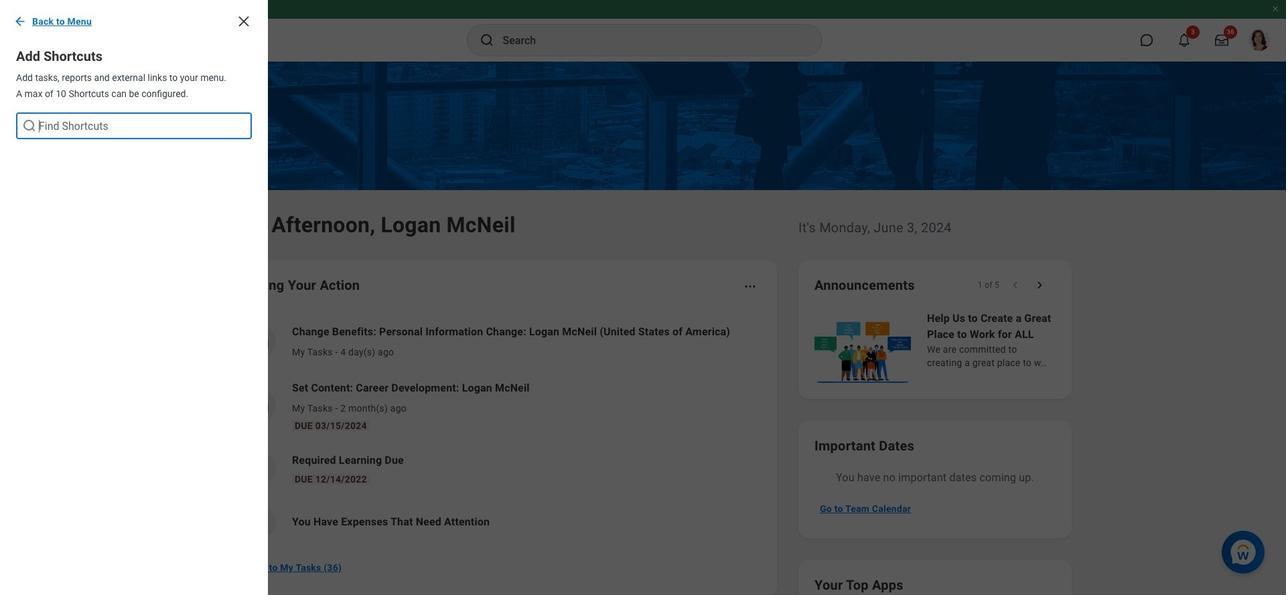 Task type: describe. For each thing, give the bounding box(es) containing it.
dashboard expenses image
[[250, 513, 270, 533]]

search image inside global navigation dialog
[[21, 118, 38, 134]]

book open image
[[250, 459, 270, 479]]

inbox large image
[[1216, 34, 1229, 47]]

inbox image
[[250, 332, 270, 352]]

global navigation dialog
[[0, 0, 268, 596]]

inbox image
[[250, 396, 270, 416]]

notifications large image
[[1178, 34, 1192, 47]]

0 vertical spatial list
[[0, 155, 268, 166]]



Task type: vqa. For each thing, say whether or not it's contained in the screenshot.
rightmost By
no



Task type: locate. For each thing, give the bounding box(es) containing it.
status
[[978, 280, 1000, 291]]

0 horizontal spatial search image
[[21, 118, 38, 134]]

banner
[[0, 0, 1287, 62]]

0 vertical spatial search image
[[479, 32, 495, 48]]

close environment banner image
[[1272, 5, 1280, 13]]

arrow left image
[[13, 15, 27, 28]]

search image
[[479, 32, 495, 48], [21, 118, 38, 134]]

1 horizontal spatial search image
[[479, 32, 495, 48]]

list
[[0, 155, 268, 166], [231, 314, 761, 550]]

chevron right small image
[[1033, 279, 1047, 292]]

1 vertical spatial search image
[[21, 118, 38, 134]]

Search field
[[16, 113, 252, 139]]

main content
[[0, 62, 1287, 596]]

1 vertical spatial list
[[231, 314, 761, 550]]

x image
[[236, 13, 252, 29]]

chevron left small image
[[1009, 279, 1023, 292]]

profile logan mcneil element
[[1241, 25, 1279, 55]]



